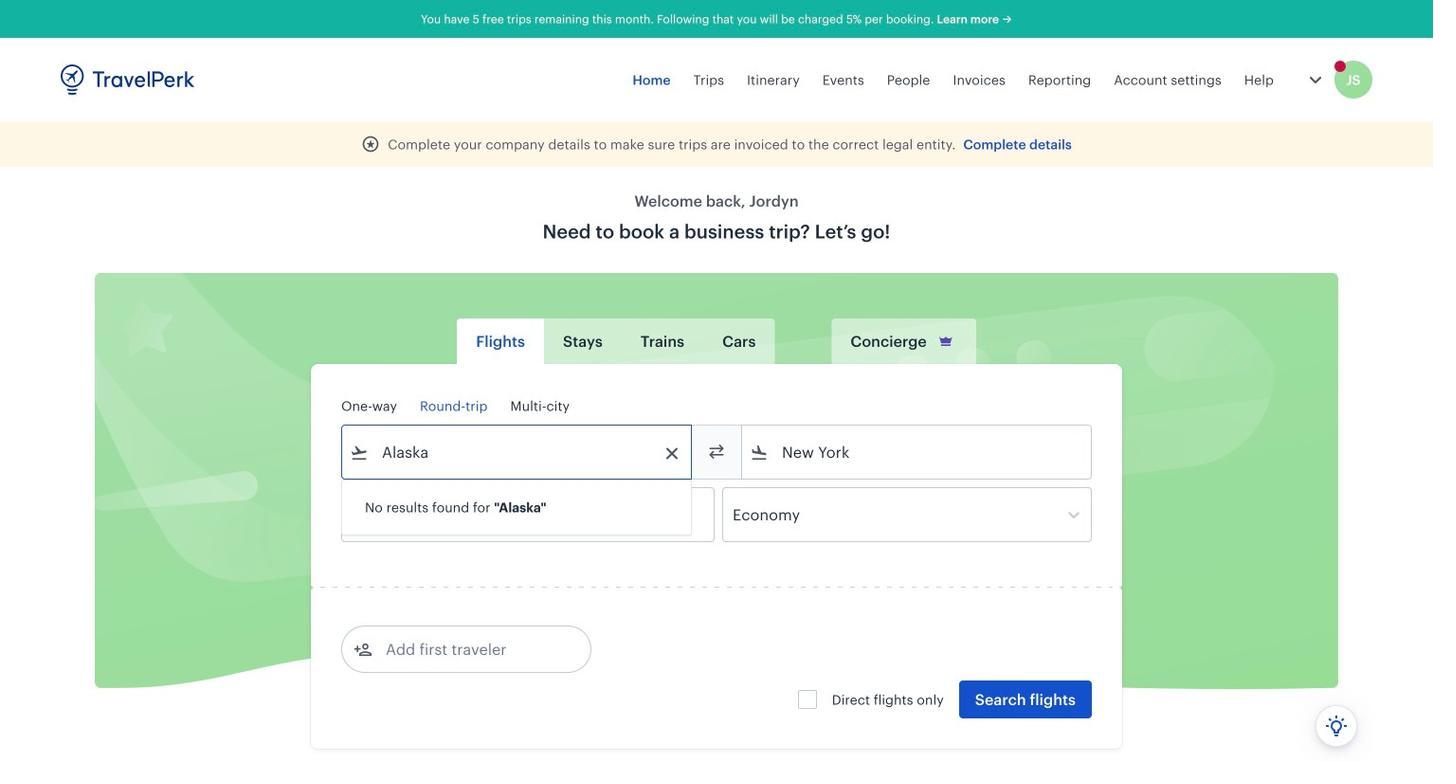 Task type: describe. For each thing, give the bounding box(es) containing it.
Depart text field
[[369, 488, 467, 541]]

Add first traveler search field
[[373, 634, 570, 665]]

From search field
[[369, 437, 667, 467]]



Task type: locate. For each thing, give the bounding box(es) containing it.
Return text field
[[481, 488, 580, 541]]

To search field
[[769, 437, 1067, 467]]



